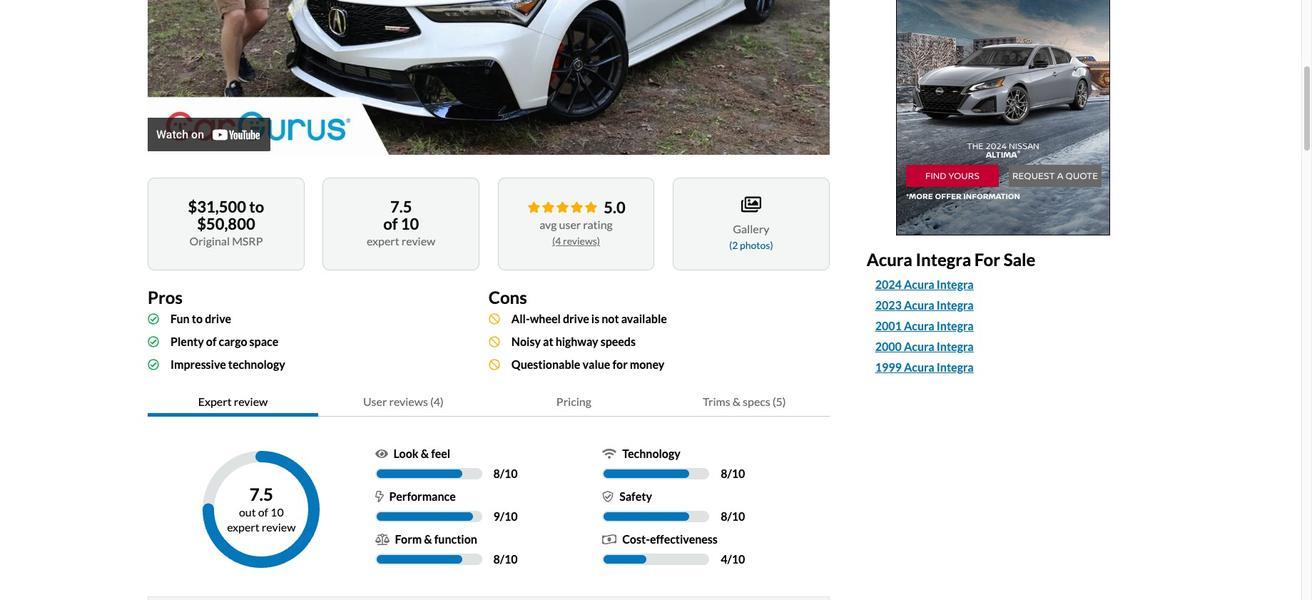 Task type: vqa. For each thing, say whether or not it's contained in the screenshot.


Task type: describe. For each thing, give the bounding box(es) containing it.
expert inside 7.5 out of 10 expert review
[[227, 521, 260, 534]]

function
[[435, 532, 478, 546]]

check circle image for impressive technology
[[148, 359, 159, 370]]

2024 acura integra link down acura integra for sale
[[876, 276, 974, 293]]

trims & specs (5)
[[703, 394, 786, 408]]

look
[[394, 447, 419, 460]]

form
[[395, 532, 422, 546]]

impressive
[[171, 357, 226, 371]]

drive for pros
[[205, 312, 231, 325]]

technology
[[623, 447, 681, 460]]

of for plenty
[[206, 335, 217, 348]]

/ for technology
[[728, 467, 732, 480]]

acura right 2023
[[904, 298, 935, 312]]

to for drive
[[192, 312, 203, 325]]

/ for look & feel
[[500, 467, 505, 480]]

speeds
[[601, 335, 636, 348]]

2024 acura integra 2023 acura integra 2001 acura integra 2000 acura integra 1999 acura integra
[[876, 277, 974, 374]]

cons
[[489, 287, 527, 307]]

8 / 10 for form & function
[[494, 552, 518, 566]]

expert inside tab
[[198, 394, 232, 408]]

avg
[[540, 218, 557, 231]]

feel
[[431, 447, 451, 460]]

photos)
[[740, 239, 774, 251]]

& for trims
[[733, 394, 741, 408]]

2001 acura integra link up 2000
[[876, 317, 974, 335]]

pricing
[[557, 394, 592, 408]]

$31,500 to $50,800 original msrp
[[188, 197, 264, 247]]

9 / 10
[[494, 509, 518, 523]]

for
[[613, 357, 628, 371]]

gallery (2 photos)
[[730, 222, 774, 251]]

expert review tab
[[148, 387, 318, 417]]

tab list containing expert review
[[148, 387, 830, 417]]

noisy at highway speeds
[[512, 335, 636, 348]]

8 / 10 for look & feel
[[494, 467, 518, 480]]

check circle image for fun to drive
[[148, 313, 159, 325]]

(5)
[[773, 394, 786, 408]]

shield check image
[[603, 491, 614, 502]]

reviews)
[[563, 235, 600, 247]]

at
[[543, 335, 554, 348]]

expert inside 7.5 of 10 expert review
[[367, 234, 400, 247]]

cost-effectiveness
[[623, 532, 718, 546]]

2000
[[876, 340, 902, 353]]

space
[[250, 335, 279, 348]]

/ for safety
[[728, 509, 732, 523]]

(4 reviews) link
[[553, 235, 600, 247]]

2001 acura integra link down sale
[[876, 317, 1140, 335]]

review inside 7.5 out of 10 expert review
[[262, 521, 296, 534]]

10 inside 7.5 of 10 expert review
[[401, 214, 419, 233]]

pros
[[148, 287, 183, 307]]

of inside 7.5 out of 10 expert review
[[258, 506, 268, 519]]

/ for form & function
[[500, 552, 505, 566]]

all-wheel drive is not available
[[512, 312, 667, 325]]

look & feel
[[394, 447, 451, 460]]

plenty
[[171, 335, 204, 348]]

2001
[[876, 319, 902, 332]]

reviews
[[389, 394, 428, 408]]

wheel
[[530, 312, 561, 325]]

7.5 for 10
[[390, 197, 412, 216]]

10 for technology
[[732, 467, 745, 480]]

4 / 10
[[721, 552, 745, 566]]

ban image for all-wheel drive is not available
[[489, 313, 500, 325]]

cargo
[[219, 335, 247, 348]]

sale
[[1004, 249, 1036, 270]]

5.0
[[604, 198, 626, 217]]

4
[[721, 552, 728, 566]]

10 for cost-effectiveness
[[732, 552, 745, 566]]

1999
[[876, 360, 902, 374]]

original
[[189, 234, 230, 247]]

8 / 10 for safety
[[721, 509, 745, 523]]

user reviews (4) tab
[[318, 387, 489, 417]]

ban image for noisy at highway speeds
[[489, 336, 500, 347]]

expert review
[[198, 394, 268, 408]]

7.5 for of
[[250, 484, 273, 505]]

8 for technology
[[721, 467, 728, 480]]

acura integra for sale
[[867, 249, 1036, 270]]

(2
[[730, 239, 738, 251]]

is
[[592, 312, 600, 325]]

fun to drive
[[171, 312, 231, 325]]

10 inside 7.5 out of 10 expert review
[[271, 506, 284, 519]]

technology
[[228, 357, 285, 371]]

impressive technology
[[171, 357, 285, 371]]

value
[[583, 357, 611, 371]]

specs
[[743, 394, 771, 408]]

rating
[[584, 218, 613, 231]]

trims & specs (5) tab
[[660, 387, 830, 417]]



Task type: locate. For each thing, give the bounding box(es) containing it.
of
[[384, 214, 398, 233], [206, 335, 217, 348], [258, 506, 268, 519]]

1 vertical spatial review
[[234, 394, 268, 408]]

of for 7.5
[[384, 214, 398, 233]]

8
[[494, 467, 500, 480], [721, 467, 728, 480], [721, 509, 728, 523], [494, 552, 500, 566]]

2 drive from the left
[[563, 312, 590, 325]]

8 for look & feel
[[494, 467, 500, 480]]

effectiveness
[[650, 532, 718, 546]]

8 / 10 for technology
[[721, 467, 745, 480]]

2024 acura integra link
[[876, 276, 1140, 293], [876, 276, 974, 293]]

drive
[[205, 312, 231, 325], [563, 312, 590, 325]]

images image
[[742, 195, 762, 213]]

review
[[402, 234, 436, 247], [234, 394, 268, 408], [262, 521, 296, 534]]

9
[[494, 509, 500, 523]]

7.5
[[390, 197, 412, 216], [250, 484, 273, 505]]

2 vertical spatial of
[[258, 506, 268, 519]]

0 vertical spatial of
[[384, 214, 398, 233]]

balance scale image
[[375, 534, 389, 545]]

money bill wave image
[[603, 534, 617, 545]]

10
[[401, 214, 419, 233], [505, 467, 518, 480], [732, 467, 745, 480], [271, 506, 284, 519], [505, 509, 518, 523], [732, 509, 745, 523], [505, 552, 518, 566], [732, 552, 745, 566]]

to for $50,800
[[249, 197, 264, 216]]

avg user rating (4 reviews)
[[540, 218, 613, 247]]

1999 acura integra link
[[876, 359, 1140, 376], [876, 359, 974, 376]]

for
[[975, 249, 1001, 270]]

all-
[[512, 312, 530, 325]]

0 vertical spatial 7.5
[[390, 197, 412, 216]]

tab list
[[148, 387, 830, 417]]

noisy
[[512, 335, 541, 348]]

acura right 1999
[[904, 360, 935, 374]]

to right fun
[[192, 312, 203, 325]]

1 vertical spatial ban image
[[489, 336, 500, 347]]

to
[[249, 197, 264, 216], [192, 312, 203, 325]]

out
[[239, 506, 256, 519]]

safety
[[620, 489, 653, 503]]

highway
[[556, 335, 599, 348]]

2 vertical spatial expert
[[227, 521, 260, 534]]

check circle image left plenty
[[148, 336, 159, 347]]

1 vertical spatial check circle image
[[148, 336, 159, 347]]

& left "specs"
[[733, 394, 741, 408]]

& left feel
[[421, 447, 429, 460]]

review inside tab
[[234, 394, 268, 408]]

2023 acura integra link
[[876, 297, 1140, 314], [876, 297, 974, 314]]

2024
[[876, 277, 902, 291]]

(4
[[553, 235, 561, 247]]

check circle image
[[148, 313, 159, 325], [148, 336, 159, 347], [148, 359, 159, 370]]

0 vertical spatial review
[[402, 234, 436, 247]]

& for form
[[424, 532, 432, 546]]

0 vertical spatial check circle image
[[148, 313, 159, 325]]

user
[[559, 218, 581, 231]]

questionable
[[512, 357, 581, 371]]

money
[[630, 357, 665, 371]]

10 for form & function
[[505, 552, 518, 566]]

$50,800
[[197, 214, 255, 233]]

& right form
[[424, 532, 432, 546]]

trims
[[703, 394, 731, 408]]

2 vertical spatial &
[[424, 532, 432, 546]]

1 horizontal spatial to
[[249, 197, 264, 216]]

user
[[363, 394, 387, 408]]

expert
[[367, 234, 400, 247], [198, 394, 232, 408], [227, 521, 260, 534]]

2 ban image from the top
[[489, 336, 500, 347]]

7.5 of 10 expert review
[[367, 197, 436, 247]]

1 drive from the left
[[205, 312, 231, 325]]

wifi image
[[603, 448, 617, 459]]

fun
[[171, 312, 190, 325]]

to inside $31,500 to $50,800 original msrp
[[249, 197, 264, 216]]

eye image
[[375, 448, 388, 459]]

of inside 7.5 of 10 expert review
[[384, 214, 398, 233]]

to up msrp
[[249, 197, 264, 216]]

2023 acura integra link down sale
[[876, 297, 1140, 314]]

gallery
[[733, 222, 770, 235]]

review inside 7.5 of 10 expert review
[[402, 234, 436, 247]]

0 horizontal spatial of
[[206, 335, 217, 348]]

0 horizontal spatial 7.5
[[250, 484, 273, 505]]

2023 acura integra link up 2001 on the bottom of page
[[876, 297, 974, 314]]

/ for cost-effectiveness
[[728, 552, 732, 566]]

2 check circle image from the top
[[148, 336, 159, 347]]

ban image up ban icon
[[489, 336, 500, 347]]

acura right 2001 on the bottom of page
[[904, 319, 935, 332]]

cost-
[[623, 532, 650, 546]]

bolt image
[[375, 491, 384, 502]]

plenty of cargo space
[[171, 335, 279, 348]]

check circle image for plenty of cargo space
[[148, 336, 159, 347]]

0 vertical spatial expert
[[367, 234, 400, 247]]

1 horizontal spatial 7.5
[[390, 197, 412, 216]]

8 for form & function
[[494, 552, 500, 566]]

1 vertical spatial of
[[206, 335, 217, 348]]

0 vertical spatial to
[[249, 197, 264, 216]]

check circle image left 'impressive'
[[148, 359, 159, 370]]

ban image
[[489, 313, 500, 325], [489, 336, 500, 347]]

8 for safety
[[721, 509, 728, 523]]

available
[[622, 312, 667, 325]]

acura up 2024
[[867, 249, 913, 270]]

2000 acura integra link
[[876, 338, 1140, 355], [876, 338, 974, 355]]

2 vertical spatial check circle image
[[148, 359, 159, 370]]

msrp
[[232, 234, 263, 247]]

10 for performance
[[505, 509, 518, 523]]

questionable value for money
[[512, 357, 665, 371]]

acura right 2024
[[904, 277, 935, 291]]

1 check circle image from the top
[[148, 313, 159, 325]]

2001 acura integra link
[[876, 317, 1140, 335], [876, 317, 974, 335]]

1 vertical spatial to
[[192, 312, 203, 325]]

1 horizontal spatial of
[[258, 506, 268, 519]]

form & function
[[395, 532, 478, 546]]

0 vertical spatial &
[[733, 394, 741, 408]]

2023
[[876, 298, 902, 312]]

10 for look & feel
[[505, 467, 518, 480]]

7.5 out of 10 expert review
[[227, 484, 296, 534]]

10 for safety
[[732, 509, 745, 523]]

1 horizontal spatial drive
[[563, 312, 590, 325]]

& inside trims & specs (5) tab
[[733, 394, 741, 408]]

ban image down cons
[[489, 313, 500, 325]]

& for look
[[421, 447, 429, 460]]

1 ban image from the top
[[489, 313, 500, 325]]

acura right 2000
[[904, 340, 935, 353]]

acura
[[867, 249, 913, 270], [904, 277, 935, 291], [904, 298, 935, 312], [904, 319, 935, 332], [904, 340, 935, 353], [904, 360, 935, 374]]

0 horizontal spatial drive
[[205, 312, 231, 325]]

drive for cons
[[563, 312, 590, 325]]

/ for performance
[[500, 509, 505, 523]]

integra
[[916, 249, 972, 270], [937, 277, 974, 291], [937, 298, 974, 312], [937, 319, 974, 332], [937, 340, 974, 353], [937, 360, 974, 374]]

8 / 10
[[494, 467, 518, 480], [721, 467, 745, 480], [721, 509, 745, 523], [494, 552, 518, 566]]

$31,500
[[188, 197, 246, 216]]

(4)
[[431, 394, 444, 408]]

&
[[733, 394, 741, 408], [421, 447, 429, 460], [424, 532, 432, 546]]

user reviews (4)
[[363, 394, 444, 408]]

not
[[602, 312, 619, 325]]

ban image
[[489, 359, 500, 370]]

drive left is
[[563, 312, 590, 325]]

2024 acura integra link down sale
[[876, 276, 1140, 293]]

advertisement region
[[897, 0, 1111, 235]]

7.5 inside 7.5 out of 10 expert review
[[250, 484, 273, 505]]

2 vertical spatial review
[[262, 521, 296, 534]]

/
[[500, 467, 505, 480], [728, 467, 732, 480], [500, 509, 505, 523], [728, 509, 732, 523], [500, 552, 505, 566], [728, 552, 732, 566]]

0 vertical spatial ban image
[[489, 313, 500, 325]]

pricing tab
[[489, 387, 660, 417]]

1 vertical spatial 7.5
[[250, 484, 273, 505]]

0 horizontal spatial to
[[192, 312, 203, 325]]

check circle image down pros
[[148, 313, 159, 325]]

drive up plenty of cargo space
[[205, 312, 231, 325]]

performance
[[389, 489, 456, 503]]

1 vertical spatial &
[[421, 447, 429, 460]]

7.5 inside 7.5 of 10 expert review
[[390, 197, 412, 216]]

3 check circle image from the top
[[148, 359, 159, 370]]

2 horizontal spatial of
[[384, 214, 398, 233]]

1 vertical spatial expert
[[198, 394, 232, 408]]



